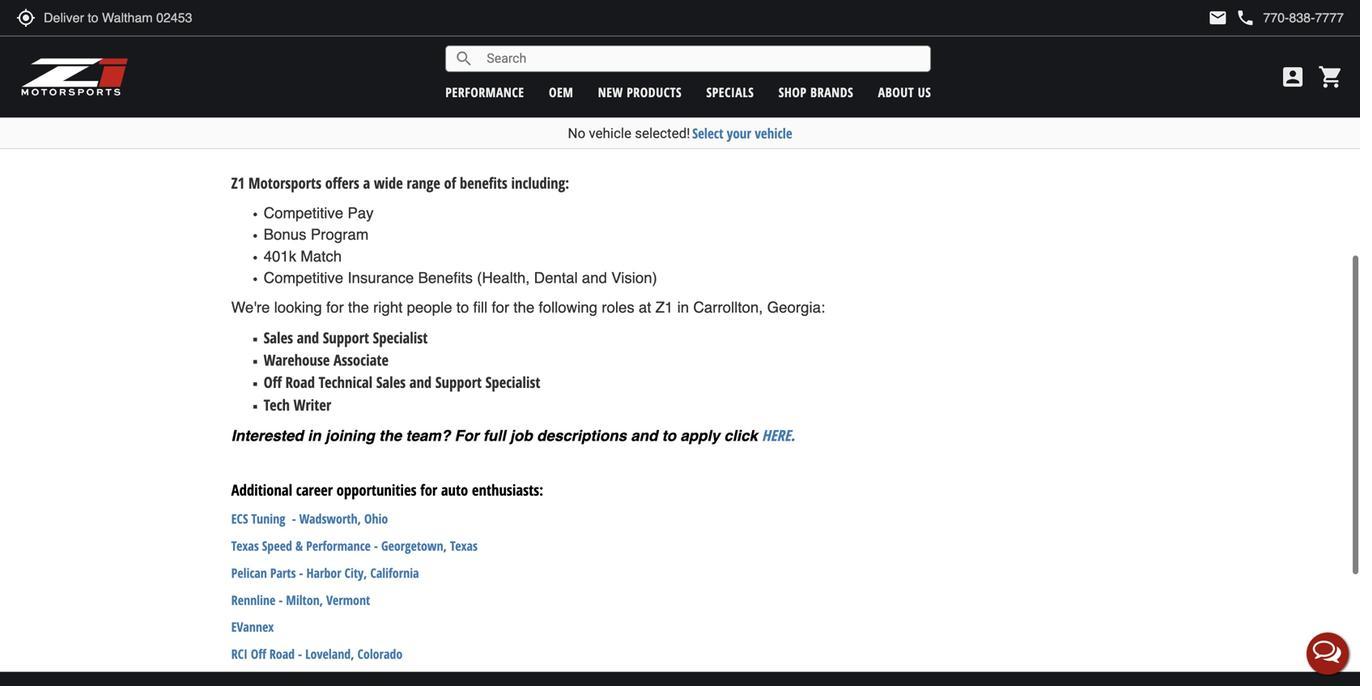 Task type: vqa. For each thing, say whether or not it's contained in the screenshot.
a
yes



Task type: locate. For each thing, give the bounding box(es) containing it.
interested
[[231, 427, 304, 445]]

1 horizontal spatial sales
[[376, 372, 406, 393]]

and left apply on the bottom right of the page
[[631, 427, 658, 445]]

for
[[455, 427, 479, 445]]

in inside interested in joining the team? for full job descriptions and to apply click here .
[[308, 427, 321, 445]]

following
[[539, 299, 598, 316]]

2 horizontal spatial for
[[492, 299, 510, 316]]

1 horizontal spatial for
[[421, 480, 438, 500]]

evannex
[[231, 618, 274, 636]]

range
[[407, 172, 441, 193]]

tuning
[[251, 510, 286, 528]]

evannex link
[[231, 618, 274, 636]]

us
[[918, 83, 932, 101]]

1 competitive from the top
[[264, 204, 344, 222]]

z1
[[231, 172, 245, 193], [656, 299, 673, 316]]

0 horizontal spatial in
[[308, 427, 321, 445]]

oem
[[549, 83, 574, 101]]

off right rci
[[251, 645, 266, 663]]

specialist down the right
[[373, 327, 428, 348]]

0 vertical spatial off
[[264, 372, 282, 393]]

z1 right at in the left of the page
[[656, 299, 673, 316]]

and inside competitive pay bonus program 401k match competitive insurance benefits (health, dental and vision)
[[582, 269, 607, 287]]

and up roles
[[582, 269, 607, 287]]

the down (health,
[[514, 299, 535, 316]]

off
[[264, 372, 282, 393], [251, 645, 266, 663]]

the
[[348, 299, 369, 316], [514, 299, 535, 316], [379, 427, 402, 445]]

1 horizontal spatial to
[[662, 427, 677, 445]]

off up tech
[[264, 372, 282, 393]]

1 texas from the left
[[231, 537, 259, 555]]

texas speed & performance - georgetown, texas link
[[231, 537, 478, 555]]

texas up pelican
[[231, 537, 259, 555]]

harbor
[[307, 564, 342, 582]]

and
[[582, 269, 607, 287], [297, 327, 319, 348], [410, 372, 432, 393], [631, 427, 658, 445]]

sales down the associate
[[376, 372, 406, 393]]

-
[[374, 537, 378, 555], [299, 564, 303, 582], [279, 591, 283, 609], [298, 645, 302, 663]]

- left the milton,
[[279, 591, 283, 609]]

.
[[791, 427, 795, 445]]

for right looking
[[326, 299, 344, 316]]

tech
[[264, 394, 290, 415]]

the left the right
[[348, 299, 369, 316]]

0 vertical spatial road
[[286, 372, 315, 393]]

rci off road - loveland, colorado
[[231, 645, 403, 663]]

1 vertical spatial off
[[251, 645, 266, 663]]

to
[[457, 299, 469, 316], [662, 427, 677, 445]]

roles
[[602, 299, 635, 316]]

1 vertical spatial sales
[[376, 372, 406, 393]]

sales
[[264, 327, 293, 348], [376, 372, 406, 393]]

road down warehouse at the bottom of the page
[[286, 372, 315, 393]]

and up warehouse at the bottom of the page
[[297, 327, 319, 348]]

1 horizontal spatial texas
[[450, 537, 478, 555]]

the left team?
[[379, 427, 402, 445]]

specialist up interested in joining the team? for full job descriptions and to apply click here . at bottom
[[486, 372, 541, 393]]

opportunities
[[337, 480, 417, 500]]

to left the fill
[[457, 299, 469, 316]]

program
[[311, 226, 369, 244]]

off inside 'sales and support specialist warehouse associate off road technical sales and support specialist tech writer'
[[264, 372, 282, 393]]

ecs tuning  - wadsworth, ohio link
[[231, 510, 388, 528]]

1 vertical spatial competitive
[[264, 269, 344, 287]]

0 horizontal spatial specialist
[[373, 327, 428, 348]]

performance link
[[446, 83, 525, 101]]

401k
[[264, 247, 297, 265]]

interested in joining the team? for full job descriptions and to apply click here .
[[231, 425, 800, 445]]

1 vertical spatial z1
[[656, 299, 673, 316]]

loveland,
[[305, 645, 354, 663]]

the for z1
[[348, 299, 369, 316]]

in right at in the left of the page
[[678, 299, 689, 316]]

new products link
[[598, 83, 682, 101]]

pelican parts - harbor city, california link
[[231, 564, 419, 582]]

joining
[[325, 427, 375, 445]]

1 horizontal spatial z1
[[656, 299, 673, 316]]

0 horizontal spatial the
[[348, 299, 369, 316]]

texas right georgetown,
[[450, 537, 478, 555]]

parts
[[270, 564, 296, 582]]

z1 left motorsports
[[231, 172, 245, 193]]

match
[[301, 247, 342, 265]]

new products
[[598, 83, 682, 101]]

in down writer
[[308, 427, 321, 445]]

writer
[[294, 394, 331, 415]]

in
[[678, 299, 689, 316], [308, 427, 321, 445]]

new
[[598, 83, 623, 101]]

to left apply on the bottom right of the page
[[662, 427, 677, 445]]

sales up warehouse at the bottom of the page
[[264, 327, 293, 348]]

0 horizontal spatial to
[[457, 299, 469, 316]]

texas
[[231, 537, 259, 555], [450, 537, 478, 555]]

shopping_cart link
[[1315, 64, 1345, 90]]

support up for
[[436, 372, 482, 393]]

people
[[407, 299, 452, 316]]

no vehicle selected! select your vehicle
[[568, 124, 793, 143]]

1 vertical spatial in
[[308, 427, 321, 445]]

wide
[[374, 172, 403, 193]]

- down ohio on the left bottom of the page
[[374, 537, 378, 555]]

warehouse
[[264, 349, 330, 370]]

1 horizontal spatial the
[[379, 427, 402, 445]]

support up the associate
[[323, 327, 369, 348]]

no
[[568, 125, 586, 141]]

0 vertical spatial z1
[[231, 172, 245, 193]]

at
[[639, 299, 652, 316]]

milton,
[[286, 591, 323, 609]]

shop brands
[[779, 83, 854, 101]]

road
[[286, 372, 315, 393], [270, 645, 295, 663]]

offers
[[325, 172, 360, 193]]

1 horizontal spatial support
[[436, 372, 482, 393]]

fill
[[473, 299, 488, 316]]

the for here
[[379, 427, 402, 445]]

for right the fill
[[492, 299, 510, 316]]

0 vertical spatial support
[[323, 327, 369, 348]]

competitive
[[264, 204, 344, 222], [264, 269, 344, 287]]

pelican parts - harbor city, california
[[231, 564, 419, 582]]

technical
[[319, 372, 373, 393]]

0 vertical spatial to
[[457, 299, 469, 316]]

2 horizontal spatial the
[[514, 299, 535, 316]]

1 vertical spatial specialist
[[486, 372, 541, 393]]

brands
[[811, 83, 854, 101]]

1 vertical spatial to
[[662, 427, 677, 445]]

Search search field
[[474, 46, 931, 71]]

0 vertical spatial competitive
[[264, 204, 344, 222]]

0 horizontal spatial texas
[[231, 537, 259, 555]]

account_box
[[1281, 64, 1307, 90]]

0 vertical spatial sales
[[264, 327, 293, 348]]

specialist
[[373, 327, 428, 348], [486, 372, 541, 393]]

z1 motorsports logo image
[[20, 57, 129, 97]]

for left auto
[[421, 480, 438, 500]]

competitive down match
[[264, 269, 344, 287]]

search
[[455, 49, 474, 68]]

selected!
[[635, 125, 691, 141]]

competitive up bonus
[[264, 204, 344, 222]]

vehicle right your
[[755, 124, 793, 143]]

0 horizontal spatial vehicle
[[589, 125, 632, 141]]

shop brands link
[[779, 83, 854, 101]]

road down evannex
[[270, 645, 295, 663]]

phone
[[1236, 8, 1256, 28]]

rennline - milton, vermont link
[[231, 591, 370, 609]]

auto
[[441, 480, 468, 500]]

benefits
[[418, 269, 473, 287]]

rci
[[231, 645, 248, 663]]

vehicle right no
[[589, 125, 632, 141]]

the inside interested in joining the team? for full job descriptions and to apply click here .
[[379, 427, 402, 445]]

0 vertical spatial in
[[678, 299, 689, 316]]

1 vertical spatial road
[[270, 645, 295, 663]]



Task type: describe. For each thing, give the bounding box(es) containing it.
0 horizontal spatial z1
[[231, 172, 245, 193]]

0 horizontal spatial sales
[[264, 327, 293, 348]]

0 horizontal spatial support
[[323, 327, 369, 348]]

and inside interested in joining the team? for full job descriptions and to apply click here .
[[631, 427, 658, 445]]

1 horizontal spatial in
[[678, 299, 689, 316]]

rennline - milton, vermont
[[231, 591, 370, 609]]

vision)
[[612, 269, 658, 287]]

account_box link
[[1277, 64, 1311, 90]]

pay
[[348, 204, 374, 222]]

specials
[[707, 83, 754, 101]]

insurance
[[348, 269, 414, 287]]

select
[[693, 124, 724, 143]]

0 vertical spatial specialist
[[373, 327, 428, 348]]

dental
[[534, 269, 578, 287]]

- left loveland, at bottom left
[[298, 645, 302, 663]]

performance
[[446, 83, 525, 101]]

motorsports
[[249, 172, 322, 193]]

1 horizontal spatial specialist
[[486, 372, 541, 393]]

1 horizontal spatial vehicle
[[755, 124, 793, 143]]

colorado
[[358, 645, 403, 663]]

carrollton,
[[694, 299, 763, 316]]

we're looking for the right people to fill for the following roles at z1 in carrollton, georgia:
[[231, 299, 826, 316]]

shopping_cart
[[1319, 64, 1345, 90]]

my_location
[[16, 8, 36, 28]]

city,
[[345, 564, 367, 582]]

georgetown,
[[381, 537, 447, 555]]

vermont
[[326, 591, 370, 609]]

mail phone
[[1209, 8, 1256, 28]]

ecs tuning  - wadsworth, ohio
[[231, 510, 388, 528]]

oem link
[[549, 83, 574, 101]]

select your vehicle link
[[693, 124, 793, 143]]

including:
[[512, 172, 570, 193]]

ohio
[[364, 510, 388, 528]]

descriptions
[[537, 427, 627, 445]]

specials link
[[707, 83, 754, 101]]

to inside interested in joining the team? for full job descriptions and to apply click here .
[[662, 427, 677, 445]]

rennline
[[231, 591, 276, 609]]

here link
[[762, 425, 791, 445]]

a
[[363, 172, 370, 193]]

right
[[373, 299, 403, 316]]

career
[[296, 480, 333, 500]]

- right parts
[[299, 564, 303, 582]]

about us link
[[879, 83, 932, 101]]

performance
[[306, 537, 371, 555]]

free shipping!  on select z1 products shipped within the continental us. image
[[231, 0, 1129, 145]]

about
[[879, 83, 915, 101]]

shop
[[779, 83, 807, 101]]

1 vertical spatial support
[[436, 372, 482, 393]]

2 texas from the left
[[450, 537, 478, 555]]

rci off road - loveland, colorado link
[[231, 645, 403, 663]]

vehicle inside no vehicle selected! select your vehicle
[[589, 125, 632, 141]]

here
[[762, 425, 791, 445]]

team?
[[406, 427, 451, 445]]

looking
[[274, 299, 322, 316]]

of
[[444, 172, 456, 193]]

bonus
[[264, 226, 307, 244]]

additional
[[231, 480, 292, 500]]

associate
[[334, 349, 389, 370]]

products
[[627, 83, 682, 101]]

pelican
[[231, 564, 267, 582]]

mail link
[[1209, 8, 1228, 28]]

enthusiasts:
[[472, 480, 544, 500]]

job
[[510, 427, 533, 445]]

georgia:
[[768, 299, 826, 316]]

click
[[724, 427, 758, 445]]

apply
[[681, 427, 720, 445]]

your
[[727, 124, 752, 143]]

competitive pay bonus program 401k match competitive insurance benefits (health, dental and vision)
[[264, 204, 658, 287]]

road inside 'sales and support specialist warehouse associate off road technical sales and support specialist tech writer'
[[286, 372, 315, 393]]

texas speed & performance - georgetown, texas
[[231, 537, 478, 555]]

0 horizontal spatial for
[[326, 299, 344, 316]]

additional career opportunities for auto enthusiasts:
[[231, 480, 544, 500]]

we're
[[231, 299, 270, 316]]

mail
[[1209, 8, 1228, 28]]

sales and support specialist warehouse associate off road technical sales and support specialist tech writer
[[264, 327, 541, 415]]

speed
[[262, 537, 292, 555]]

2 competitive from the top
[[264, 269, 344, 287]]

&
[[296, 537, 303, 555]]

and up team?
[[410, 372, 432, 393]]

z1 motorsports offers a wide range of benefits including:
[[231, 172, 570, 193]]

wadsworth,
[[299, 510, 361, 528]]

benefits
[[460, 172, 508, 193]]

full
[[483, 427, 506, 445]]

(health,
[[477, 269, 530, 287]]



